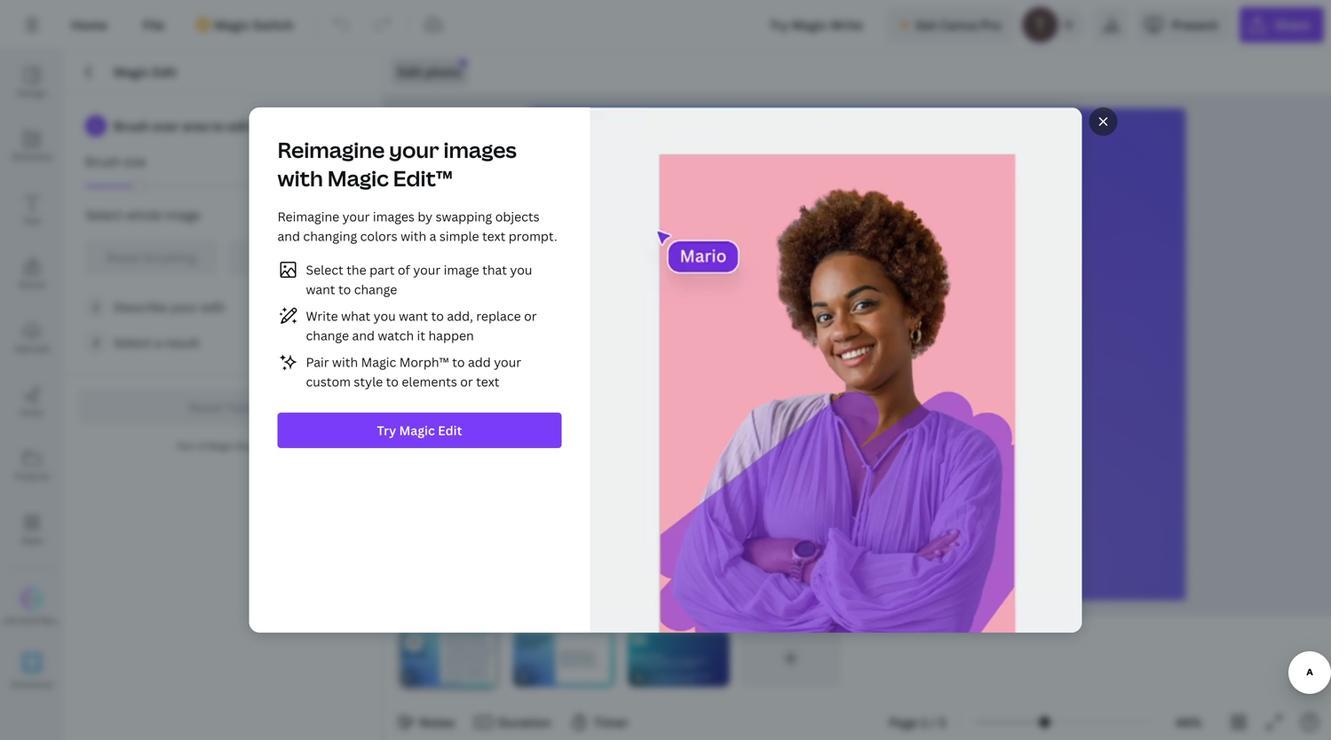 Task type: locate. For each thing, give the bounding box(es) containing it.
write inside "write what you want to add, replace or change and watch it happen"
[[306, 308, 338, 325]]

select the text box on the right 1 2 click magic write
[[518, 663, 546, 676]]

2 horizontal spatial with
[[401, 228, 427, 245]]

1 reimagine from the top
[[278, 135, 385, 164]]

select inside the select the part of your image that you want to change
[[306, 262, 344, 278]]

brand left the kit
[[675, 679, 688, 685]]

write up pair
[[306, 308, 338, 325]]

1 vertical spatial change
[[306, 327, 349, 344]]

2 vertical spatial click
[[521, 678, 528, 682]]

list
[[1272, 158, 1332, 347], [278, 259, 562, 392]]

that up 'crowds'
[[1021, 360, 1069, 392]]

0 vertical spatial on
[[502, 438, 531, 470]]

0 vertical spatial change
[[354, 281, 397, 298]]

0 horizontal spatial brand
[[19, 279, 45, 291]]

try for try magic edit
[[377, 422, 396, 439]]

their down where at the bottom of page
[[588, 661, 594, 665]]

brush left the size
[[85, 153, 121, 170]]

you down prompt.
[[510, 262, 532, 278]]

0 vertical spatial box
[[668, 410, 708, 442]]

refers
[[580, 650, 588, 654]]

to inside "write what you want to add, replace or change and watch it happen"
[[431, 308, 444, 325]]

pair with magic morph™ to add your custom style to elements or text
[[306, 354, 522, 390]]

1 vertical spatial city
[[1062, 388, 1105, 420]]

you
[[510, 262, 532, 278], [374, 308, 396, 325], [640, 653, 649, 659]]

1 horizontal spatial for
[[664, 663, 671, 670]]

0 vertical spatial try
[[460, 109, 593, 215]]

kit
[[689, 679, 695, 685]]

comment thread from terry turtle. 0 replies. region
[[1272, 158, 1332, 347]]

your inside tweak your default tone using brand voice located in the brand kit
[[646, 674, 657, 680]]

to
[[212, 118, 225, 135], [338, 281, 351, 298], [431, 308, 444, 325], [452, 354, 465, 371], [1169, 360, 1193, 392], [386, 374, 399, 390], [883, 500, 907, 532], [588, 650, 591, 654]]

1 button
[[807, 146, 836, 174]]

happen down add,
[[429, 327, 474, 344]]

on for select the text box on the right
[[502, 438, 531, 470]]

the
[[816, 304, 858, 336]]

text down "know?"
[[655, 663, 663, 670]]

prompt.
[[509, 228, 558, 245]]

might
[[1125, 500, 1190, 532]]

1 up the 2
[[518, 663, 519, 666]]

gathered,
[[1069, 416, 1178, 448]]

to left edit
[[212, 118, 225, 135]]

rewrite
[[562, 531, 649, 563]]

change down part
[[354, 281, 397, 298]]

box inside select the text box on the right
[[668, 410, 708, 442]]

a
[[1001, 136, 1014, 168], [913, 220, 926, 252], [430, 228, 437, 245], [1166, 332, 1179, 364], [592, 650, 594, 654]]

3 down the 2
[[517, 679, 519, 681]]

2
[[518, 672, 519, 675]]

squirrel's
[[816, 332, 921, 364]]

1 horizontal spatial reset
[[189, 399, 223, 416]]

and left watch
[[352, 327, 375, 344]]

admins
[[632, 658, 648, 665]]

with left brush size text box at top left
[[278, 164, 323, 193]]

0 vertical spatial with
[[278, 164, 323, 193]]

style
[[354, 374, 383, 390]]

brand!
[[683, 663, 697, 670]]

3 right /
[[939, 715, 946, 732]]

2 vertical spatial with
[[332, 354, 358, 371]]

brush left over
[[114, 118, 149, 135]]

0 horizontal spatial images
[[373, 208, 415, 225]]

duration button
[[469, 709, 558, 737]]

with down by
[[401, 228, 427, 245]]

draw button
[[0, 370, 64, 434]]

1
[[93, 119, 99, 133], [825, 147, 830, 160], [472, 413, 482, 436], [518, 663, 519, 666], [921, 715, 928, 732]]

try up prompt.
[[460, 109, 593, 215]]

were
[[1025, 220, 1080, 252]]

brush over area to edit
[[114, 118, 251, 135]]

simple
[[440, 228, 479, 245]]

2 horizontal spatial you
[[640, 653, 649, 659]]

to left 'be'
[[883, 500, 907, 532]]

you up watch
[[374, 308, 396, 325]]

your inside reimagine your images by swapping objects and changing colors with a simple text prompt.
[[343, 208, 370, 225]]

brand up uploads button
[[19, 279, 45, 291]]

1 vertical spatial right
[[530, 666, 537, 670]]

for inside "bonus points: try another prompt! kudos culture refers to a work environment where employees are recognized and appreciated for their hard work and contributions."
[[583, 661, 587, 665]]

1 horizontal spatial what
[[1063, 500, 1119, 532]]

notes
[[419, 715, 455, 732]]

side panel tab list
[[0, 51, 85, 704]]

0 vertical spatial right
[[578, 438, 630, 470]]

0 horizontal spatial you
[[374, 308, 396, 325]]

brand inside tweak your default tone using brand voice located in the brand kit
[[675, 679, 688, 685]]

1 horizontal spatial with
[[332, 354, 358, 371]]

around
[[1110, 388, 1192, 420]]

1 vertical spatial images
[[373, 208, 415, 225]]

1 horizontal spatial want
[[399, 308, 428, 325]]

happen down performance, at the right bottom of the page
[[816, 528, 902, 560]]

their inside "bonus points: try another prompt! kudos culture refers to a work environment where employees are recognized and appreciated for their hard work and contributions."
[[588, 661, 594, 665]]

text inside select the text box on the right 1 2 click magic write
[[535, 663, 541, 667]]

1 horizontal spatial right
[[578, 438, 630, 470]]

images up colors
[[373, 208, 415, 225]]

brand button
[[0, 243, 64, 306]]

where
[[585, 654, 594, 658]]

or right replace
[[524, 308, 537, 325]]

and inside "write what you want to add, replace or change and watch it happen"
[[352, 327, 375, 344]]

1 left /
[[921, 715, 928, 732]]

select inside select the text box on the right
[[502, 410, 571, 442]]

Brush size text field
[[327, 152, 361, 171]]

try inside button
[[377, 422, 396, 439]]

city down created
[[1062, 388, 1105, 420]]

3
[[517, 679, 519, 681], [939, 715, 946, 732]]

unlikely
[[1006, 444, 1094, 476]]

magic inside the pair with magic morph™ to add your custom style to elements or text
[[361, 354, 396, 371]]

you right did
[[640, 653, 649, 659]]

intersection,
[[816, 164, 959, 196]]

recognized
[[580, 657, 596, 661]]

seemed
[[1074, 360, 1163, 392]]

1 vertical spatial brand
[[675, 679, 688, 685]]

what inside in the middle of a bustling city intersection, an unusual sight caught the attention of passersby. a lion and a squirrel were square dancing together, their coordinated movements mesmerizing onlookers. the lion's powerful strides and the squirrel's nimble hops created a fascinating dance that seemed to defy the chaos of the city around them. curious crowds gathered, marveling at the unlikely duo's performance, wondering how they came to be there and what might happen next.
[[1063, 500, 1119, 532]]

select for select the text box on the right 1 2 click magic write
[[521, 663, 530, 667]]

0 vertical spatial reimagine
[[278, 135, 385, 164]]

1 vertical spatial box
[[541, 663, 546, 667]]

image inside the select the part of your image that you want to change
[[444, 262, 479, 278]]

select the part of your image that you want to change
[[306, 262, 532, 298]]

write up brand
[[695, 658, 707, 665]]

brand
[[697, 674, 710, 680]]

duo's
[[1100, 444, 1161, 476]]

click right the 2
[[521, 672, 528, 676]]

uploads button
[[0, 306, 64, 370]]

next.
[[908, 528, 964, 560]]

for
[[583, 661, 587, 665], [664, 663, 671, 670]]

your inside the select the part of your image that you want to change
[[413, 262, 441, 278]]

1 vertical spatial want
[[399, 308, 428, 325]]

click left rewrite
[[502, 531, 557, 563]]

change
[[354, 281, 397, 298], [306, 327, 349, 344]]

text up the magic write
[[619, 410, 662, 442]]

in the middle of a bustling city intersection, an unusual sight caught the attention of passersby. a lion and a squirrel were square dancing together, their coordinated movements mesmerizing onlookers. the lion's powerful strides and the squirrel's nimble hops created a fascinating dance that seemed to defy the chaos of the city around them. curious crowds gathered, marveling at the unlikely duo's performance, wondering how they came to be there and what might happen next.
[[816, 136, 1227, 560]]

to right the seemed in the right of the page
[[1169, 360, 1193, 392]]

0 vertical spatial reset
[[107, 249, 141, 266]]

reimagine inside reimagine your images by swapping objects and changing colors with a simple text prompt.
[[278, 208, 339, 225]]

brand inside button
[[19, 279, 45, 291]]

0 horizontal spatial city
[[1062, 388, 1105, 420]]

0 horizontal spatial box
[[541, 663, 546, 667]]

0 horizontal spatial right
[[530, 666, 537, 670]]

hard
[[559, 664, 566, 668]]

0 horizontal spatial how
[[672, 658, 681, 665]]

1 vertical spatial brush
[[85, 153, 121, 170]]

your right tweak
[[646, 674, 657, 680]]

1 vertical spatial happen
[[816, 528, 902, 560]]

what down part
[[341, 308, 371, 325]]

1 vertical spatial image
[[444, 262, 479, 278]]

0 horizontal spatial want
[[306, 281, 335, 298]]

1 vertical spatial on
[[521, 666, 525, 670]]

happen inside "write what you want to add, replace or change and watch it happen"
[[429, 327, 474, 344]]

select for select whole image
[[85, 207, 123, 223]]

hops
[[1011, 332, 1067, 364]]

0 vertical spatial what
[[341, 308, 371, 325]]

a right created
[[1166, 332, 1179, 364]]

sight
[[1094, 164, 1149, 196]]

a down by
[[430, 228, 437, 245]]

click left 'dust'
[[521, 678, 528, 682]]

write up sprinkle
[[537, 672, 544, 676]]

0 vertical spatial brush
[[114, 118, 149, 135]]

try left another
[[517, 638, 526, 645]]

click inside 3 click sprinkle fairy dust
[[521, 678, 528, 682]]

1 vertical spatial click
[[521, 672, 528, 676]]

0 horizontal spatial for
[[583, 661, 587, 665]]

with inside reimagine your images with magic edit™
[[278, 164, 323, 193]]

image down simple
[[444, 262, 479, 278]]

magic
[[214, 16, 250, 33], [114, 64, 149, 80], [328, 164, 389, 193], [460, 183, 683, 289], [361, 354, 396, 371], [399, 422, 435, 439], [208, 441, 234, 453], [560, 484, 626, 516], [681, 658, 694, 665], [528, 672, 536, 676]]

and down kudos
[[559, 661, 565, 665]]

1 vertical spatial reimagine
[[278, 208, 339, 225]]

1 horizontal spatial edit
[[398, 64, 422, 80]]

text up sprinkle
[[535, 663, 541, 667]]

1 horizontal spatial brand
[[675, 679, 688, 685]]

want down continue button
[[306, 281, 335, 298]]

images inside reimagine your images with magic edit™
[[444, 135, 517, 164]]

city up passersby. on the top right
[[1117, 136, 1160, 168]]

and
[[20, 615, 38, 627]]

and down coordinated at the top
[[1120, 304, 1163, 336]]

2 vertical spatial try
[[517, 638, 526, 645]]

1 vertical spatial you
[[374, 308, 396, 325]]

image right whole
[[165, 207, 200, 223]]

ai
[[76, 615, 85, 627]]

1 horizontal spatial their
[[1022, 248, 1076, 280]]

1 horizontal spatial you
[[510, 262, 532, 278]]

job and resume ai button
[[0, 577, 85, 640]]

0 horizontal spatial change
[[306, 327, 349, 344]]

0 horizontal spatial list
[[278, 259, 562, 392]]

edit down "elements"
[[438, 422, 462, 439]]

1 horizontal spatial change
[[354, 281, 397, 298]]

0 horizontal spatial or
[[460, 374, 473, 390]]

for up default
[[664, 663, 671, 670]]

0 vertical spatial want
[[306, 281, 335, 298]]

hide pages image
[[815, 604, 900, 618]]

pair
[[306, 354, 329, 371]]

0 vertical spatial how
[[1102, 472, 1149, 504]]

0 vertical spatial their
[[1022, 248, 1076, 280]]

0 horizontal spatial reset
[[107, 249, 141, 266]]

1 vertical spatial their
[[588, 661, 594, 665]]

get
[[916, 16, 937, 33]]

on inside select the text box on the right 1 2 click magic write
[[521, 666, 525, 670]]

1 horizontal spatial happen
[[816, 528, 902, 560]]

images inside reimagine your images by swapping objects and changing colors with a simple text prompt.
[[373, 208, 415, 225]]

edit left 'photo'
[[398, 64, 422, 80]]

part
[[177, 441, 195, 453]]

0 horizontal spatial image
[[165, 207, 200, 223]]

1 horizontal spatial images
[[444, 135, 517, 164]]

text down objects
[[482, 228, 506, 245]]

how right tweak
[[672, 658, 681, 665]]

edit
[[152, 64, 177, 80], [398, 64, 422, 80], [438, 422, 462, 439]]

contributions.
[[580, 664, 600, 668]]

text down add
[[476, 374, 500, 390]]

elements
[[402, 374, 457, 390]]

want up it
[[399, 308, 428, 325]]

Design title text field
[[756, 7, 879, 43]]

morph™
[[400, 354, 449, 371]]

reimagine inside reimagine your images with magic edit™
[[278, 135, 385, 164]]

reset left brushing
[[107, 249, 141, 266]]

0 vertical spatial brand
[[19, 279, 45, 291]]

reset left tools on the left
[[189, 399, 223, 416]]

and right lion
[[864, 220, 907, 252]]

want inside "write what you want to add, replace or change and watch it happen"
[[399, 308, 428, 325]]

continue
[[267, 249, 323, 266]]

and up continue
[[278, 228, 300, 245]]

the
[[843, 136, 881, 168], [899, 192, 937, 224], [347, 262, 367, 278], [1169, 304, 1207, 336], [873, 388, 911, 420], [1019, 388, 1056, 420], [577, 410, 613, 442], [536, 438, 573, 470], [963, 444, 1000, 476], [530, 663, 535, 667], [525, 666, 530, 670], [666, 679, 674, 685]]

apps
[[21, 535, 43, 547]]

0 vertical spatial click
[[502, 531, 557, 563]]

1 horizontal spatial that
[[1021, 360, 1069, 392]]

1 inside button
[[825, 147, 830, 160]]

images up swapping
[[444, 135, 517, 164]]

right up the magic write
[[578, 438, 630, 470]]

magic switch
[[214, 16, 294, 33]]

right inside select the text box on the right 1 2 click magic write
[[530, 666, 537, 670]]

on inside select the text box on the right
[[502, 438, 531, 470]]

in
[[816, 136, 838, 168]]

0 vertical spatial happen
[[429, 327, 474, 344]]

and down are
[[574, 664, 579, 668]]

edit inside edit photo dropdown button
[[398, 64, 422, 80]]

1 vertical spatial what
[[1063, 500, 1119, 532]]

your right add
[[494, 354, 522, 371]]

0 vertical spatial 3
[[517, 679, 519, 681]]

whole
[[126, 207, 162, 223]]

your down reimagine your images by swapping objects and changing colors with a simple text prompt.
[[413, 262, 441, 278]]

tweak
[[632, 674, 645, 680]]

employees
[[559, 657, 575, 661]]

0 vertical spatial you
[[510, 262, 532, 278]]

1 horizontal spatial how
[[1102, 472, 1149, 504]]

or down add
[[460, 374, 473, 390]]

1 horizontal spatial box
[[668, 410, 708, 442]]

try down style
[[377, 422, 396, 439]]

0 horizontal spatial 3
[[517, 679, 519, 681]]

to right refers
[[588, 650, 591, 654]]

work right hard
[[567, 664, 573, 668]]

to inside the select the part of your image that you want to change
[[338, 281, 351, 298]]

0 vertical spatial city
[[1117, 136, 1160, 168]]

change inside the select the part of your image that you want to change
[[354, 281, 397, 298]]

0 horizontal spatial their
[[588, 661, 594, 665]]

onlookers.
[[1105, 276, 1223, 308]]

1 horizontal spatial or
[[524, 308, 537, 325]]

brush for brush size
[[85, 153, 121, 170]]

to left add,
[[431, 308, 444, 325]]

right up sprinkle
[[530, 666, 537, 670]]

on
[[502, 438, 531, 470], [521, 666, 525, 670]]

0 horizontal spatial happen
[[429, 327, 474, 344]]

edit inside try magic edit button
[[438, 422, 462, 439]]

box inside select the text box on the right 1 2 click magic write
[[541, 663, 546, 667]]

your up tone
[[672, 663, 682, 670]]

1 vertical spatial how
[[672, 658, 681, 665]]

your up by
[[389, 135, 439, 164]]

city
[[1117, 136, 1160, 168], [1062, 388, 1105, 420]]

projects
[[14, 471, 50, 483]]

1 vertical spatial with
[[401, 228, 427, 245]]

1 horizontal spatial 3
[[939, 715, 946, 732]]

0 vertical spatial that
[[482, 262, 507, 278]]

2 reimagine from the top
[[278, 208, 339, 225]]

that inside in the middle of a bustling city intersection, an unusual sight caught the attention of passersby. a lion and a squirrel were square dancing together, their coordinated movements mesmerizing onlookers. the lion's powerful strides and the squirrel's nimble hops created a fascinating dance that seemed to defy the chaos of the city around them. curious crowds gathered, marveling at the unlikely duo's performance, wondering how they came to be there and what might happen next.
[[1021, 360, 1069, 392]]

write inside select the text box on the right 1 2 click magic write
[[537, 672, 544, 676]]

are
[[575, 657, 580, 661]]

nimble
[[927, 332, 1005, 364]]

to down changing
[[338, 281, 351, 298]]

for right are
[[583, 661, 587, 665]]

how left they
[[1102, 472, 1149, 504]]

magic inside main menu bar
[[214, 16, 250, 33]]

select inside select the text box on the right 1 2 click magic write
[[521, 663, 530, 667]]

right
[[578, 438, 630, 470], [530, 666, 537, 670]]

box for select the text box on the right
[[668, 410, 708, 442]]

know?
[[649, 653, 664, 659]]

1 vertical spatial try
[[377, 422, 396, 439]]

box for select the text box on the right 1 2 click magic write
[[541, 663, 546, 667]]

change up pair
[[306, 327, 349, 344]]

with inside reimagine your images by swapping objects and changing colors with a simple text prompt.
[[401, 228, 427, 245]]

your up colors
[[343, 208, 370, 225]]

1 vertical spatial reset
[[189, 399, 223, 416]]

1 vertical spatial 3
[[939, 715, 946, 732]]

0 horizontal spatial with
[[278, 164, 323, 193]]

0 vertical spatial or
[[524, 308, 537, 325]]

to inside "bonus points: try another prompt! kudos culture refers to a work environment where employees are recognized and appreciated for their hard work and contributions."
[[588, 650, 591, 654]]

0 horizontal spatial that
[[482, 262, 507, 278]]

3 inside button
[[939, 715, 946, 732]]

right inside select the text box on the right
[[578, 438, 630, 470]]

main menu bar
[[0, 0, 1332, 51]]

magic edit
[[114, 64, 177, 80]]

their up strides
[[1022, 248, 1076, 280]]

2 vertical spatial you
[[640, 653, 649, 659]]

a up recognized
[[592, 650, 594, 654]]

1 horizontal spatial city
[[1117, 136, 1160, 168]]

list containing select the part of your image that you want to change
[[278, 259, 562, 392]]

reset for reset brushing
[[107, 249, 141, 266]]

1 horizontal spatial image
[[444, 262, 479, 278]]

select for select the text box on the right
[[502, 410, 571, 442]]

crowds
[[981, 416, 1064, 448]]

0 vertical spatial images
[[444, 135, 517, 164]]

edit up over
[[152, 64, 177, 80]]

or inside "write what you want to add, replace or change and watch it happen"
[[524, 308, 537, 325]]

reimagine for reimagine your images by swapping objects and changing colors with a simple text prompt.
[[278, 208, 339, 225]]

right for select the text box on the right 1 2 click magic write
[[530, 666, 537, 670]]

with up custom
[[332, 354, 358, 371]]

what left might
[[1063, 500, 1119, 532]]

text inside the pair with magic morph™ to add your custom style to elements or text
[[476, 374, 500, 390]]

2 horizontal spatial edit
[[438, 422, 462, 439]]

write up rewrite
[[631, 484, 692, 516]]

lion
[[816, 220, 858, 252]]

reset brushing
[[107, 249, 197, 266]]

0 horizontal spatial what
[[341, 308, 371, 325]]

1 vertical spatial or
[[460, 374, 473, 390]]

change inside "write what you want to add, replace or change and watch it happen"
[[306, 327, 349, 344]]

that up replace
[[482, 262, 507, 278]]

page 1 / 3
[[889, 715, 946, 732]]

elements button
[[0, 115, 64, 179]]

1 vertical spatial that
[[1021, 360, 1069, 392]]

work up hard
[[559, 654, 566, 658]]

brand
[[19, 279, 45, 291], [675, 679, 688, 685]]

1 up caught
[[825, 147, 830, 160]]

prompt!
[[517, 643, 539, 651]]



Task type: vqa. For each thing, say whether or not it's contained in the screenshot.
Spacenow Enterprise and Pro T shirts Print 009 1.ad224d04 image
no



Task type: describe. For each thing, give the bounding box(es) containing it.
text button
[[0, 179, 64, 243]]

there
[[947, 500, 1009, 532]]

right for select the text box on the right
[[578, 438, 630, 470]]

duration
[[498, 715, 551, 732]]

magic inside reimagine your images with magic edit™
[[328, 164, 389, 193]]

magic inside "did you know? admins can tweak how magic write generates text for your brand!"
[[681, 658, 694, 665]]

write inside "did you know? admins can tweak how magic write generates text for your brand!"
[[695, 658, 707, 665]]

tweak your default tone using brand voice located in the brand kit
[[632, 674, 710, 685]]

their inside in the middle of a bustling city intersection, an unusual sight caught the attention of passersby. a lion and a squirrel were square dancing together, their coordinated movements mesmerizing onlookers. the lion's powerful strides and the squirrel's nimble hops created a fascinating dance that seemed to defy the chaos of the city around them. curious crowds gathered, marveling at the unlikely duo's performance, wondering how they came to be there and what might happen next.
[[1022, 248, 1076, 280]]

area
[[182, 118, 209, 135]]

get canva pro
[[916, 16, 1002, 33]]

try for try
[[460, 109, 593, 215]]

tools
[[226, 399, 258, 416]]

at
[[934, 444, 957, 476]]

environment
[[567, 654, 585, 658]]

defy
[[816, 388, 867, 420]]

watch
[[378, 327, 414, 344]]

edit
[[227, 118, 251, 135]]

using
[[685, 674, 696, 680]]

tone
[[674, 674, 684, 680]]

kudos
[[559, 650, 568, 654]]

them.
[[816, 416, 881, 448]]

select whole image
[[85, 207, 200, 223]]

lion's
[[863, 304, 923, 336]]

for inside "did you know? admins can tweak how magic write generates text for your brand!"
[[664, 663, 671, 670]]

fairy
[[521, 681, 528, 685]]

magic write
[[560, 484, 692, 516]]

the inside the select the part of your image that you want to change
[[347, 262, 367, 278]]

1 inside select the text box on the right 1 2 click magic write
[[518, 663, 519, 666]]

tweak
[[658, 658, 671, 665]]

text inside select the text box on the right
[[619, 410, 662, 442]]

ta-
[[633, 637, 640, 643]]

and right there
[[1014, 500, 1057, 532]]

over
[[152, 118, 179, 135]]

points:
[[534, 633, 552, 640]]

a right an
[[1001, 136, 1014, 168]]

reimagine for reimagine your images with magic edit™
[[278, 135, 385, 164]]

and inside reimagine your images by swapping objects and changing colors with a simple text prompt.
[[278, 228, 300, 245]]

page 1 image
[[398, 631, 499, 688]]

1 right try magic edit
[[472, 413, 482, 436]]

design
[[17, 87, 47, 99]]

Page title text field
[[418, 670, 425, 688]]

click inside select the text box on the right 1 2 click magic write
[[521, 672, 528, 676]]

happen inside in the middle of a bustling city intersection, an unusual sight caught the attention of passersby. a lion and a squirrel were square dancing together, their coordinated movements mesmerizing onlookers. the lion's powerful strides and the squirrel's nimble hops created a fascinating dance that seemed to defy the chaos of the city around them. curious crowds gathered, marveling at the unlikely duo's performance, wondering how they came to be there and what might happen next.
[[816, 528, 902, 560]]

your inside the pair with magic morph™ to add your custom style to elements or text
[[494, 354, 522, 371]]

job
[[2, 615, 18, 627]]

to right style
[[386, 374, 399, 390]]

0 horizontal spatial edit
[[152, 64, 177, 80]]

bustling
[[1020, 136, 1111, 168]]

of inside the select the part of your image that you want to change
[[398, 262, 410, 278]]

a inside reimagine your images by swapping objects and changing colors with a simple text prompt.
[[430, 228, 437, 245]]

get canva pro button
[[886, 7, 1016, 43]]

brushing
[[144, 249, 197, 266]]

magic inside select the text box on the right 1 2 click magic write
[[528, 672, 536, 676]]

you inside "did you know? admins can tweak how magic write generates text for your brand!"
[[640, 653, 649, 659]]

text inside "did you know? admins can tweak how magic write generates text for your brand!"
[[655, 663, 663, 670]]

you inside the select the part of your image that you want to change
[[510, 262, 532, 278]]

reimagine your images by swapping objects and changing colors with a simple text prompt.
[[278, 208, 558, 245]]

0 vertical spatial image
[[165, 207, 200, 223]]

attention
[[943, 192, 1049, 224]]

edit photo button
[[391, 58, 469, 86]]

bonus
[[517, 633, 533, 640]]

or inside the pair with magic morph™ to add your custom style to elements or text
[[460, 374, 473, 390]]

edit photo
[[398, 64, 462, 80]]

marveling
[[816, 444, 928, 476]]

0 vertical spatial work
[[559, 654, 566, 658]]

the inside tweak your default tone using brand voice located in the brand kit
[[666, 679, 674, 685]]

images for swapping
[[373, 208, 415, 225]]

ta-da!
[[633, 637, 646, 643]]

a
[[1211, 192, 1227, 224]]

can
[[649, 658, 657, 665]]

try inside "bonus points: try another prompt! kudos culture refers to a work environment where employees are recognized and appreciated for their hard work and contributions."
[[517, 638, 526, 645]]

middle
[[887, 136, 966, 168]]

design button
[[0, 51, 64, 115]]

1 up brush size
[[93, 119, 99, 133]]

squirrel
[[932, 220, 1019, 252]]

caught
[[816, 192, 894, 224]]

a inside "bonus points: try another prompt! kudos culture refers to a work environment where employees are recognized and appreciated for their hard work and contributions."
[[592, 650, 594, 654]]

reset tools button
[[78, 390, 369, 426]]

select the text box on the right
[[502, 410, 708, 470]]

3 inside 3 click sprinkle fairy dust
[[517, 679, 519, 681]]

bonus points: try another prompt! kudos culture refers to a work environment where employees are recognized and appreciated for their hard work and contributions.
[[517, 633, 600, 668]]

page 1 / 3 button
[[882, 709, 953, 737]]

how inside "did you know? admins can tweak how magic write generates text for your brand!"
[[672, 658, 681, 665]]

to left add
[[452, 354, 465, 371]]

part of magic studio
[[177, 441, 264, 453]]

brush for brush over area to edit
[[114, 118, 149, 135]]

studio
[[236, 441, 264, 453]]

swapping
[[436, 208, 492, 225]]

1 inside button
[[921, 715, 928, 732]]

together,
[[911, 248, 1016, 280]]

on for select the text box on the right 1 2 click magic write
[[521, 666, 525, 670]]

want inside the select the part of your image that you want to change
[[306, 281, 335, 298]]

how inside in the middle of a bustling city intersection, an unusual sight caught the attention of passersby. a lion and a squirrel were square dancing together, their coordinated movements mesmerizing onlookers. the lion's powerful strides and the squirrel's nimble hops created a fascinating dance that seemed to defy the chaos of the city around them. curious crowds gathered, marveling at the unlikely duo's performance, wondering how they came to be there and what might happen next.
[[1102, 472, 1149, 504]]

write down prompt.
[[460, 257, 675, 362]]

brush size
[[85, 153, 146, 170]]

wondering
[[976, 472, 1096, 504]]

that inside the select the part of your image that you want to change
[[482, 262, 507, 278]]

1 horizontal spatial list
[[1272, 158, 1332, 347]]

what inside "write what you want to add, replace or change and watch it happen"
[[341, 308, 371, 325]]

did
[[632, 653, 639, 659]]

your inside reimagine your images with magic edit™
[[389, 135, 439, 164]]

powerful
[[929, 304, 1031, 336]]

mesmerizing
[[956, 276, 1099, 308]]

dance
[[946, 360, 1016, 392]]

located
[[644, 679, 661, 685]]

you inside "write what you want to add, replace or change and watch it happen"
[[374, 308, 396, 325]]

apps button
[[0, 498, 64, 562]]

images for magic
[[444, 135, 517, 164]]

a left squirrel
[[913, 220, 926, 252]]

size
[[124, 153, 146, 170]]

text inside reimagine your images by swapping objects and changing colors with a simple text prompt.
[[482, 228, 506, 245]]

notes button
[[391, 709, 462, 737]]

another
[[527, 638, 548, 645]]

voice
[[632, 679, 643, 685]]

da!
[[640, 637, 646, 643]]

be
[[913, 500, 942, 532]]

part
[[370, 262, 395, 278]]

select for select the part of your image that you want to change
[[306, 262, 344, 278]]

reset for reset tools
[[189, 399, 223, 416]]

objects
[[495, 208, 540, 225]]

your inside "did you know? admins can tweak how magic write generates text for your brand!"
[[672, 663, 682, 670]]

they
[[1155, 472, 1206, 504]]

coordinated
[[1082, 248, 1221, 280]]

/
[[931, 715, 936, 732]]

1 vertical spatial work
[[567, 664, 573, 668]]

strides
[[1037, 304, 1115, 336]]

voiceover
[[10, 679, 54, 691]]

with inside the pair with magic morph™ to add your custom style to elements or text
[[332, 354, 358, 371]]



